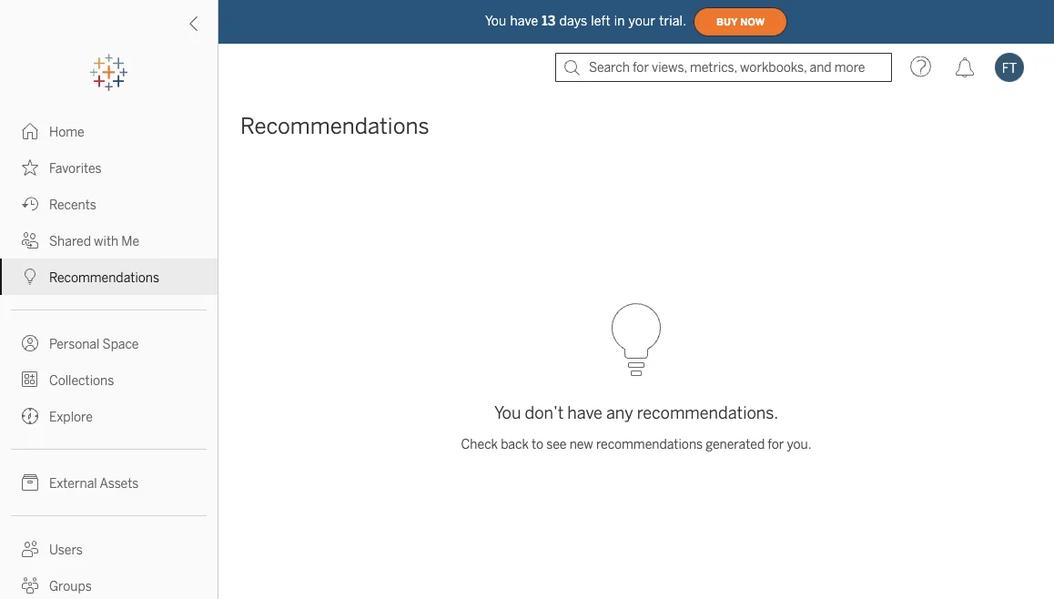 Task type: locate. For each thing, give the bounding box(es) containing it.
don't
[[525, 404, 564, 423]]

favorites link
[[0, 149, 218, 186]]

me
[[121, 234, 140, 249]]

0 vertical spatial have
[[510, 13, 539, 28]]

1 vertical spatial have
[[568, 404, 603, 423]]

0 horizontal spatial recommendations
[[49, 270, 159, 285]]

recents
[[49, 197, 96, 212]]

groups
[[49, 579, 92, 594]]

0 vertical spatial recommendations
[[240, 113, 430, 139]]

you don't have any recommendations.
[[495, 404, 779, 423]]

you up 'back'
[[495, 404, 521, 423]]

have up the new
[[568, 404, 603, 423]]

0 horizontal spatial have
[[510, 13, 539, 28]]

you left 13
[[485, 13, 507, 28]]

new
[[570, 437, 594, 452]]

check back to see new recommendations generated for you.
[[461, 437, 812, 452]]

external assets
[[49, 476, 139, 491]]

explore link
[[0, 398, 218, 435]]

recommendations inside main navigation. press the up and down arrow keys to access links. element
[[49, 270, 159, 285]]

days
[[560, 13, 588, 28]]

recommendations
[[240, 113, 430, 139], [49, 270, 159, 285]]

buy now
[[717, 16, 765, 28]]

any
[[607, 404, 634, 423]]

you have 13 days left in your trial.
[[485, 13, 687, 28]]

1 vertical spatial you
[[495, 404, 521, 423]]

1 horizontal spatial have
[[568, 404, 603, 423]]

external
[[49, 476, 97, 491]]

users link
[[0, 531, 218, 567]]

0 vertical spatial you
[[485, 13, 507, 28]]

1 horizontal spatial recommendations
[[240, 113, 430, 139]]

you for you don't have any recommendations.
[[495, 404, 521, 423]]

navigation panel element
[[0, 55, 218, 599]]

1 vertical spatial recommendations
[[49, 270, 159, 285]]

you
[[485, 13, 507, 28], [495, 404, 521, 423]]

Search for views, metrics, workbooks, and more text field
[[556, 53, 893, 82]]

left
[[591, 13, 611, 28]]

explore
[[49, 409, 93, 424]]

have left 13
[[510, 13, 539, 28]]

space
[[103, 337, 139, 352]]

check
[[461, 437, 498, 452]]

personal space link
[[0, 325, 218, 362]]

trial.
[[660, 13, 687, 28]]

recommendations.
[[637, 404, 779, 423]]

to
[[532, 437, 544, 452]]

collections
[[49, 373, 114, 388]]

buy
[[717, 16, 738, 28]]

recents link
[[0, 186, 218, 222]]

13
[[542, 13, 556, 28]]

personal
[[49, 337, 100, 352]]

home link
[[0, 113, 218, 149]]

you.
[[787, 437, 812, 452]]

have
[[510, 13, 539, 28], [568, 404, 603, 423]]



Task type: describe. For each thing, give the bounding box(es) containing it.
collections link
[[0, 362, 218, 398]]

home
[[49, 124, 84, 139]]

you for you have 13 days left in your trial.
[[485, 13, 507, 28]]

for
[[768, 437, 785, 452]]

generated
[[706, 437, 765, 452]]

now
[[741, 16, 765, 28]]

main navigation. press the up and down arrow keys to access links. element
[[0, 113, 218, 599]]

your
[[629, 13, 656, 28]]

see
[[547, 437, 567, 452]]

groups link
[[0, 567, 218, 599]]

shared with me link
[[0, 222, 218, 259]]

recommendations
[[597, 437, 703, 452]]

users
[[49, 542, 83, 557]]

external assets link
[[0, 465, 218, 501]]

in
[[615, 13, 625, 28]]

personal space
[[49, 337, 139, 352]]

with
[[94, 234, 119, 249]]

back
[[501, 437, 529, 452]]

shared
[[49, 234, 91, 249]]

buy now button
[[694, 7, 788, 36]]

shared with me
[[49, 234, 140, 249]]

favorites
[[49, 161, 102, 176]]

recommendations link
[[0, 259, 218, 295]]

assets
[[100, 476, 139, 491]]



Task type: vqa. For each thing, say whether or not it's contained in the screenshot.
"Search for views, workbooks, and more" text box
no



